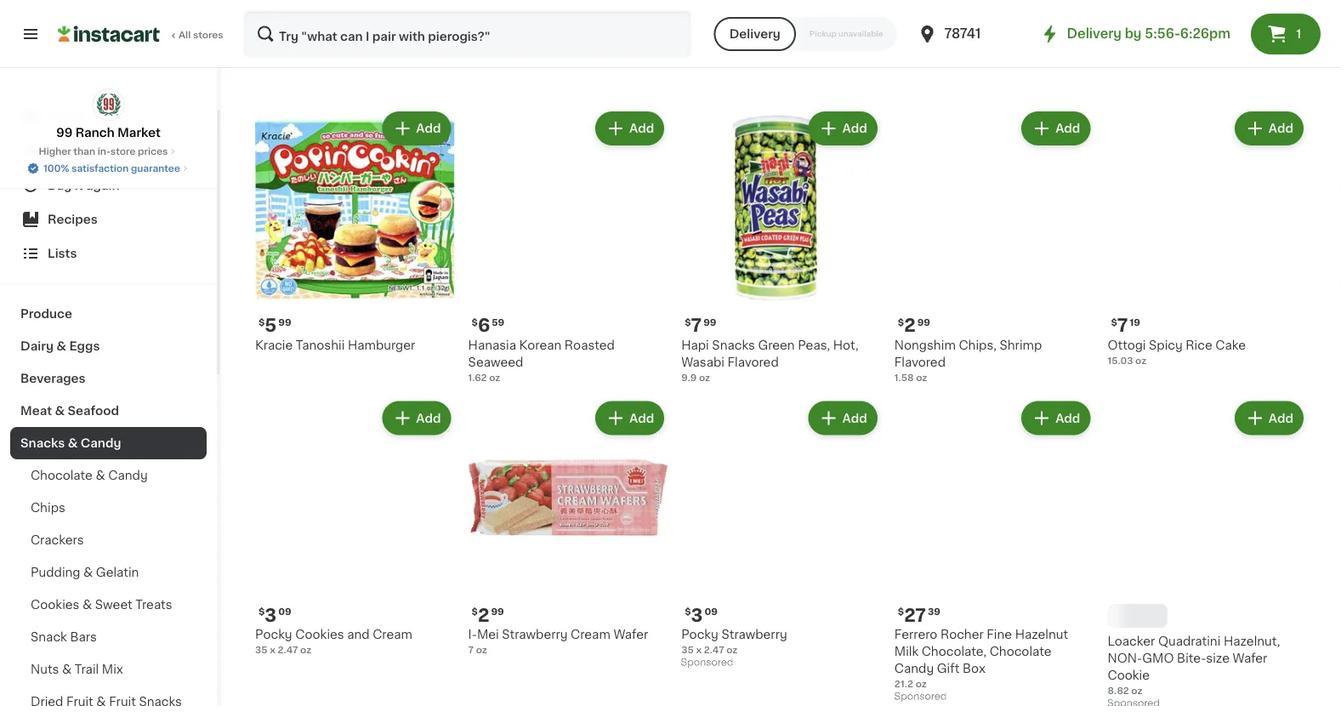 Task type: locate. For each thing, give the bounding box(es) containing it.
sponsored badge image for 3
[[682, 659, 733, 668]]

oz inside ferrero rocher fine hazelnut milk chocolate, chocolate candy gift box 21.2 oz
[[916, 680, 927, 689]]

1 flavored from the left
[[728, 356, 779, 368]]

$ for kracie tanoshii hamburger
[[259, 318, 265, 327]]

2 35 from the left
[[682, 646, 694, 655]]

product group containing 5
[[255, 108, 455, 354]]

nongshim
[[895, 339, 956, 351]]

flavored down nongshim
[[895, 356, 946, 368]]

$ 3 09 up pocky cookies and cream 35 x 2.47 oz at the left of the page
[[259, 607, 292, 625]]

snacks & candy
[[20, 437, 121, 449]]

1 horizontal spatial $ 3 09
[[685, 607, 718, 625]]

$ inside $ 27 39
[[898, 608, 905, 617]]

mei
[[477, 629, 499, 641]]

1 horizontal spatial cookies
[[295, 629, 344, 641]]

strawberry inside pocky strawberry 35 x 2.47 oz
[[722, 629, 788, 641]]

2 flavored from the left
[[895, 356, 946, 368]]

cream inside pocky cookies and cream 35 x 2.47 oz
[[373, 629, 413, 641]]

0 vertical spatial $ 2 99
[[898, 317, 931, 335]]

7 for hapi
[[691, 317, 702, 335]]

sponsored badge image down 21.2 at bottom right
[[895, 693, 946, 702]]

$ left '59'
[[472, 318, 478, 327]]

1 horizontal spatial flavored
[[895, 356, 946, 368]]

1 horizontal spatial sponsored badge image
[[895, 693, 946, 702]]

99 inside $ 7 99
[[704, 318, 717, 327]]

9.9
[[682, 373, 697, 382]]

0 vertical spatial all
[[179, 30, 191, 40]]

cookies & sweet treats
[[31, 599, 172, 611]]

1 vertical spatial chocolate
[[990, 646, 1052, 658]]

09 up pocky cookies and cream 35 x 2.47 oz at the left of the page
[[278, 608, 292, 617]]

sponsored badge image down the 8.82
[[1108, 700, 1160, 706]]

$ for hapi snacks green peas, hot, wasabi flavored
[[685, 318, 691, 327]]

& inside chocolate & candy link
[[96, 470, 105, 482]]

1 pocky from the left
[[255, 629, 292, 641]]

99 right 5
[[279, 318, 292, 327]]

quadratini
[[1159, 636, 1221, 648]]

sponsored badge image
[[682, 659, 733, 668], [895, 693, 946, 702], [1108, 700, 1160, 706]]

all for all stores
[[179, 30, 191, 40]]

$ 3 09 up pocky strawberry 35 x 2.47 oz on the bottom right
[[685, 607, 718, 625]]

cream inside i-mei strawberry cream wafer 7 oz
[[571, 629, 611, 641]]

candy
[[81, 437, 121, 449], [108, 470, 148, 482], [895, 663, 935, 675]]

add for nongshim chips, shrimp flavored
[[1056, 123, 1081, 135]]

100% satisfaction guarantee
[[43, 164, 180, 173]]

korean
[[520, 339, 562, 351]]

&
[[56, 340, 66, 352], [55, 405, 65, 417], [68, 437, 78, 449], [96, 470, 105, 482], [83, 567, 93, 579], [83, 599, 92, 611], [62, 664, 72, 676]]

$ up pocky strawberry 35 x 2.47 oz on the bottom right
[[685, 608, 691, 617]]

7 for ottogi
[[1118, 317, 1129, 335]]

7
[[691, 317, 702, 335], [1118, 317, 1129, 335], [469, 646, 474, 655]]

all stores link
[[58, 10, 225, 58]]

0 vertical spatial candy
[[81, 437, 121, 449]]

0 horizontal spatial chocolate
[[31, 470, 93, 482]]

chocolate down snacks & candy
[[31, 470, 93, 482]]

& for nuts
[[62, 664, 72, 676]]

candy down seafood
[[81, 437, 121, 449]]

kracie tanoshii hamburger
[[255, 339, 416, 351]]

oz inside the nongshim chips, shrimp flavored 1.58 oz
[[917, 373, 928, 382]]

it
[[75, 180, 83, 191]]

& left sweet
[[83, 599, 92, 611]]

chips link
[[10, 492, 207, 524]]

8.82
[[1108, 687, 1130, 696]]

& inside nuts & trail mix link
[[62, 664, 72, 676]]

snacks down meat
[[20, 437, 65, 449]]

1 horizontal spatial wafer
[[1233, 653, 1268, 665]]

1 x from the left
[[270, 646, 276, 655]]

chocolate
[[31, 470, 93, 482], [990, 646, 1052, 658]]

$ 2 99 up nongshim
[[898, 317, 931, 335]]

x
[[270, 646, 276, 655], [696, 646, 702, 655]]

2 pocky from the left
[[682, 629, 719, 641]]

09 for strawberry
[[705, 608, 718, 617]]

green
[[759, 339, 795, 351]]

oz
[[1136, 356, 1147, 365], [489, 373, 501, 382], [699, 373, 711, 382], [917, 373, 928, 382], [300, 646, 312, 655], [476, 646, 487, 655], [727, 646, 738, 655], [916, 680, 927, 689], [1132, 687, 1143, 696]]

1 horizontal spatial chocolate
[[990, 646, 1052, 658]]

seaweed
[[469, 356, 524, 368]]

0 horizontal spatial 2
[[478, 607, 490, 625]]

78741
[[945, 28, 981, 40]]

spicy
[[1150, 339, 1184, 351]]

product group
[[255, 108, 455, 354], [469, 108, 668, 385], [682, 108, 881, 385], [895, 108, 1095, 385], [1108, 108, 1308, 368], [255, 398, 455, 657], [469, 398, 668, 657], [682, 398, 881, 673], [895, 398, 1095, 706], [1108, 398, 1308, 706]]

$ inside $ 5 99
[[259, 318, 265, 327]]

0 vertical spatial chocolate
[[31, 470, 93, 482]]

meat & seafood
[[20, 405, 119, 417]]

0 horizontal spatial 09
[[278, 608, 292, 617]]

cream for 3
[[373, 629, 413, 641]]

$ for i-mei strawberry cream wafer
[[472, 608, 478, 617]]

0 horizontal spatial 3
[[265, 607, 277, 625]]

chocolate down hazelnut
[[990, 646, 1052, 658]]

by
[[1126, 28, 1142, 40]]

1 horizontal spatial $ 2 99
[[898, 317, 931, 335]]

crackers link
[[10, 524, 207, 557]]

add for hanasia korean roasted seaweed
[[630, 123, 655, 135]]

snacks
[[713, 339, 756, 351], [20, 437, 65, 449]]

oz inside i-mei strawberry cream wafer 7 oz
[[476, 646, 487, 655]]

1.58
[[895, 373, 914, 382]]

shop link
[[10, 100, 207, 134]]

09 up pocky strawberry 35 x 2.47 oz on the bottom right
[[705, 608, 718, 617]]

cookies left and
[[295, 629, 344, 641]]

candy for snacks & candy
[[81, 437, 121, 449]]

items
[[284, 42, 337, 59]]

$ up nongshim
[[898, 318, 905, 327]]

loacker quadratini hazelnut, non-gmo bite-size wafer cookie 8.82 oz
[[1108, 636, 1281, 696]]

0 horizontal spatial $ 3 09
[[259, 607, 292, 625]]

1 horizontal spatial delivery
[[1068, 28, 1122, 40]]

cookies down pudding
[[31, 599, 80, 611]]

strawberry inside i-mei strawberry cream wafer 7 oz
[[502, 629, 568, 641]]

prices
[[138, 147, 168, 156]]

nongshim chips, shrimp flavored 1.58 oz
[[895, 339, 1043, 382]]

all stores
[[179, 30, 224, 40]]

1 35 from the left
[[255, 646, 268, 655]]

2.47 inside pocky strawberry 35 x 2.47 oz
[[704, 646, 725, 655]]

99 up nongshim
[[918, 318, 931, 327]]

sponsored badge image down pocky strawberry 35 x 2.47 oz on the bottom right
[[682, 659, 733, 668]]

0 vertical spatial cookies
[[31, 599, 80, 611]]

all left the items
[[255, 42, 280, 59]]

1 horizontal spatial x
[[696, 646, 702, 655]]

1 horizontal spatial 35
[[682, 646, 694, 655]]

None search field
[[243, 10, 692, 58]]

$ left 19
[[1112, 318, 1118, 327]]

wafer inside loacker quadratini hazelnut, non-gmo bite-size wafer cookie 8.82 oz
[[1233, 653, 1268, 665]]

78741 button
[[918, 10, 1020, 58]]

2 3 from the left
[[691, 607, 703, 625]]

store
[[111, 147, 136, 156]]

99 up hapi
[[704, 318, 717, 327]]

1 09 from the left
[[278, 608, 292, 617]]

shop
[[48, 111, 79, 123]]

guarantee
[[131, 164, 180, 173]]

2 vertical spatial candy
[[895, 663, 935, 675]]

2.47
[[278, 646, 298, 655], [704, 646, 725, 655]]

1 3 from the left
[[265, 607, 277, 625]]

1 horizontal spatial snacks
[[713, 339, 756, 351]]

1.62
[[469, 373, 487, 382]]

0 horizontal spatial 35
[[255, 646, 268, 655]]

2 cream from the left
[[571, 629, 611, 641]]

box
[[963, 663, 986, 675]]

0 vertical spatial snacks
[[713, 339, 756, 351]]

& inside dairy & eggs link
[[56, 340, 66, 352]]

& inside pudding & gelatin link
[[83, 567, 93, 579]]

0 horizontal spatial wafer
[[614, 629, 649, 641]]

1 horizontal spatial 7
[[691, 317, 702, 335]]

2 strawberry from the left
[[722, 629, 788, 641]]

0 horizontal spatial all
[[179, 30, 191, 40]]

& inside cookies & sweet treats link
[[83, 599, 92, 611]]

add
[[416, 123, 441, 135], [630, 123, 655, 135], [843, 123, 868, 135], [1056, 123, 1081, 135], [1269, 123, 1294, 135], [416, 413, 441, 425], [630, 413, 655, 425], [843, 413, 868, 425], [1056, 413, 1081, 425], [1269, 413, 1294, 425]]

$ for pocky cookies and cream
[[259, 608, 265, 617]]

seafood
[[68, 405, 119, 417]]

0 horizontal spatial sponsored badge image
[[682, 659, 733, 668]]

7 up hapi
[[691, 317, 702, 335]]

0 horizontal spatial pocky
[[255, 629, 292, 641]]

$ for ferrero rocher fine hazelnut milk chocolate, chocolate candy gift box
[[898, 608, 905, 617]]

2 up nongshim
[[905, 317, 916, 335]]

all inside "link"
[[179, 30, 191, 40]]

ottogi spicy rice cake 15.03 oz
[[1108, 339, 1247, 365]]

0 horizontal spatial 2.47
[[278, 646, 298, 655]]

& for chocolate
[[96, 470, 105, 482]]

2 horizontal spatial sponsored badge image
[[1108, 700, 1160, 706]]

99 inside $ 5 99
[[279, 318, 292, 327]]

& left trail
[[62, 664, 72, 676]]

1 horizontal spatial cream
[[571, 629, 611, 641]]

cookie
[[1108, 670, 1150, 682]]

$ up ferrero
[[898, 608, 905, 617]]

1 vertical spatial $ 2 99
[[472, 607, 504, 625]]

1 horizontal spatial 3
[[691, 607, 703, 625]]

1 vertical spatial all
[[255, 42, 280, 59]]

0 vertical spatial wafer
[[614, 629, 649, 641]]

market
[[118, 127, 161, 139]]

1 horizontal spatial 2.47
[[704, 646, 725, 655]]

candy up chips link
[[108, 470, 148, 482]]

1 vertical spatial wafer
[[1233, 653, 1268, 665]]

7 down the i-
[[469, 646, 474, 655]]

stores
[[193, 30, 224, 40]]

1 vertical spatial snacks
[[20, 437, 65, 449]]

09
[[278, 608, 292, 617], [705, 608, 718, 617]]

$ up kracie
[[259, 318, 265, 327]]

1 vertical spatial candy
[[108, 470, 148, 482]]

cookies & sweet treats link
[[10, 589, 207, 621]]

& inside snacks & candy link
[[68, 437, 78, 449]]

$ inside $ 7 99
[[685, 318, 691, 327]]

2
[[905, 317, 916, 335], [478, 607, 490, 625]]

35
[[255, 646, 268, 655], [682, 646, 694, 655]]

2 $ 3 09 from the left
[[685, 607, 718, 625]]

3 up pocky cookies and cream 35 x 2.47 oz at the left of the page
[[265, 607, 277, 625]]

2.47 inside pocky cookies and cream 35 x 2.47 oz
[[278, 646, 298, 655]]

cookies inside pocky cookies and cream 35 x 2.47 oz
[[295, 629, 344, 641]]

cream for 2
[[571, 629, 611, 641]]

1 vertical spatial cookies
[[295, 629, 344, 641]]

all for all items
[[255, 42, 280, 59]]

rocher
[[941, 629, 984, 641]]

oz inside pocky cookies and cream 35 x 2.47 oz
[[300, 646, 312, 655]]

i-mei strawberry cream wafer 7 oz
[[469, 629, 649, 655]]

delivery inside delivery button
[[730, 28, 781, 40]]

2 up mei
[[478, 607, 490, 625]]

$ 2 99 for nongshim
[[898, 317, 931, 335]]

3 up pocky strawberry 35 x 2.47 oz on the bottom right
[[691, 607, 703, 625]]

0 horizontal spatial flavored
[[728, 356, 779, 368]]

snacks up wasabi
[[713, 339, 756, 351]]

$ up the i-
[[472, 608, 478, 617]]

$ up hapi
[[685, 318, 691, 327]]

1 2.47 from the left
[[278, 646, 298, 655]]

1 horizontal spatial all
[[255, 42, 280, 59]]

2 2.47 from the left
[[704, 646, 725, 655]]

0 horizontal spatial delivery
[[730, 28, 781, 40]]

2 09 from the left
[[705, 608, 718, 617]]

snack
[[31, 631, 67, 643]]

pudding & gelatin link
[[10, 557, 207, 589]]

$ up pocky cookies and cream 35 x 2.47 oz at the left of the page
[[259, 608, 265, 617]]

0 horizontal spatial 7
[[469, 646, 474, 655]]

pocky inside pocky cookies and cream 35 x 2.47 oz
[[255, 629, 292, 641]]

hanasia korean roasted seaweed 1.62 oz
[[469, 339, 615, 382]]

& inside 'meat & seafood' link
[[55, 405, 65, 417]]

100%
[[43, 164, 69, 173]]

product group containing 27
[[895, 398, 1095, 706]]

pocky inside pocky strawberry 35 x 2.47 oz
[[682, 629, 719, 641]]

$ 3 09 for pocky strawberry
[[685, 607, 718, 625]]

dairy & eggs
[[20, 340, 100, 352]]

2 x from the left
[[696, 646, 702, 655]]

dairy
[[20, 340, 54, 352]]

27
[[905, 607, 927, 625]]

0 horizontal spatial x
[[270, 646, 276, 655]]

19
[[1130, 318, 1141, 327]]

product group containing add
[[1108, 398, 1308, 706]]

$ inside $ 6 59
[[472, 318, 478, 327]]

1 horizontal spatial strawberry
[[722, 629, 788, 641]]

2 horizontal spatial 7
[[1118, 317, 1129, 335]]

1 vertical spatial 2
[[478, 607, 490, 625]]

nuts & trail mix
[[31, 664, 123, 676]]

99 ranch market link
[[56, 88, 161, 141]]

3 for pocky strawberry
[[691, 607, 703, 625]]

candy up 21.2 at bottom right
[[895, 663, 935, 675]]

milk
[[895, 646, 919, 658]]

meat & seafood link
[[10, 395, 207, 427]]

1 strawberry from the left
[[502, 629, 568, 641]]

99 down shop
[[56, 127, 73, 139]]

add for kracie tanoshii hamburger
[[416, 123, 441, 135]]

99 up mei
[[491, 608, 504, 617]]

& down the meat & seafood at the left of page
[[68, 437, 78, 449]]

35 inside pocky strawberry 35 x 2.47 oz
[[682, 646, 694, 655]]

1 horizontal spatial 09
[[705, 608, 718, 617]]

0 horizontal spatial strawberry
[[502, 629, 568, 641]]

1 button
[[1252, 14, 1322, 54]]

& left "eggs"
[[56, 340, 66, 352]]

& right meat
[[55, 405, 65, 417]]

1 cream from the left
[[373, 629, 413, 641]]

7 left 19
[[1118, 317, 1129, 335]]

1 $ 3 09 from the left
[[259, 607, 292, 625]]

rice
[[1187, 339, 1213, 351]]

3
[[265, 607, 277, 625], [691, 607, 703, 625]]

higher
[[39, 147, 71, 156]]

100% satisfaction guarantee button
[[26, 158, 191, 175]]

oz inside ottogi spicy rice cake 15.03 oz
[[1136, 356, 1147, 365]]

0 horizontal spatial $ 2 99
[[472, 607, 504, 625]]

all left stores
[[179, 30, 191, 40]]

gift
[[938, 663, 960, 675]]

oz inside pocky strawberry 35 x 2.47 oz
[[727, 646, 738, 655]]

& left 'gelatin'
[[83, 567, 93, 579]]

1 horizontal spatial 2
[[905, 317, 916, 335]]

0 horizontal spatial cream
[[373, 629, 413, 641]]

nuts
[[31, 664, 59, 676]]

flavored down green
[[728, 356, 779, 368]]

add for hapi snacks green peas, hot, wasabi flavored
[[843, 123, 868, 135]]

$ 2 99 up mei
[[472, 607, 504, 625]]

1 horizontal spatial pocky
[[682, 629, 719, 641]]

0 vertical spatial 2
[[905, 317, 916, 335]]

flavored inside hapi snacks green peas, hot, wasabi flavored 9.9 oz
[[728, 356, 779, 368]]

& up chips link
[[96, 470, 105, 482]]

delivery inside the delivery by 5:56-6:26pm link
[[1068, 28, 1122, 40]]

sweet
[[95, 599, 132, 611]]

$ inside $ 7 19
[[1112, 318, 1118, 327]]

wafer inside i-mei strawberry cream wafer 7 oz
[[614, 629, 649, 641]]



Task type: describe. For each thing, give the bounding box(es) containing it.
5:56-
[[1146, 28, 1181, 40]]

Search field
[[245, 12, 691, 56]]

& for cookies
[[83, 599, 92, 611]]

candy for chocolate & candy
[[108, 470, 148, 482]]

& for snacks
[[68, 437, 78, 449]]

snacks inside hapi snacks green peas, hot, wasabi flavored 9.9 oz
[[713, 339, 756, 351]]

hanasia
[[469, 339, 517, 351]]

eggs
[[69, 340, 100, 352]]

gmo
[[1143, 653, 1175, 665]]

chocolate inside ferrero rocher fine hazelnut milk chocolate, chocolate candy gift box 21.2 oz
[[990, 646, 1052, 658]]

5
[[265, 317, 277, 335]]

hot,
[[834, 339, 859, 351]]

service type group
[[715, 17, 897, 51]]

ferrero rocher fine hazelnut milk chocolate, chocolate candy gift box 21.2 oz
[[895, 629, 1069, 689]]

x inside pocky cookies and cream 35 x 2.47 oz
[[270, 646, 276, 655]]

$ 6 59
[[472, 317, 505, 335]]

21.2
[[895, 680, 914, 689]]

oz inside hanasia korean roasted seaweed 1.62 oz
[[489, 373, 501, 382]]

hamburger
[[348, 339, 416, 351]]

99 ranch market logo image
[[92, 88, 125, 121]]

in-
[[98, 147, 111, 156]]

99 for hapi snacks green peas, hot, wasabi flavored
[[704, 318, 717, 327]]

higher than in-store prices link
[[39, 145, 178, 158]]

2 for nongshim
[[905, 317, 916, 335]]

bite-
[[1178, 653, 1207, 665]]

tanoshii
[[296, 339, 345, 351]]

99 for nongshim chips, shrimp flavored
[[918, 318, 931, 327]]

add for ottogi spicy rice cake
[[1269, 123, 1294, 135]]

& for dairy
[[56, 340, 66, 352]]

$ for nongshim chips, shrimp flavored
[[898, 318, 905, 327]]

produce link
[[10, 298, 207, 330]]

higher than in-store prices
[[39, 147, 168, 156]]

x inside pocky strawberry 35 x 2.47 oz
[[696, 646, 702, 655]]

0 horizontal spatial snacks
[[20, 437, 65, 449]]

bars
[[70, 631, 97, 643]]

delivery button
[[715, 17, 796, 51]]

flavored inside the nongshim chips, shrimp flavored 1.58 oz
[[895, 356, 946, 368]]

add for pocky cookies and cream
[[416, 413, 441, 425]]

99 for kracie tanoshii hamburger
[[279, 318, 292, 327]]

oz inside hapi snacks green peas, hot, wasabi flavored 9.9 oz
[[699, 373, 711, 382]]

product group containing 6
[[469, 108, 668, 385]]

$ 27 39
[[898, 607, 941, 625]]

lists link
[[10, 237, 207, 271]]

$ 5 99
[[259, 317, 292, 335]]

59
[[492, 318, 505, 327]]

ranch
[[75, 127, 115, 139]]

satisfaction
[[72, 164, 129, 173]]

add for i-mei strawberry cream wafer
[[630, 413, 655, 425]]

35 inside pocky cookies and cream 35 x 2.47 oz
[[255, 646, 268, 655]]

$ 3 09 for pocky cookies and cream
[[259, 607, 292, 625]]

wasabi
[[682, 356, 725, 368]]

1
[[1297, 28, 1302, 40]]

snacks & candy link
[[10, 427, 207, 460]]

instacart logo image
[[58, 24, 160, 44]]

& for meat
[[55, 405, 65, 417]]

add button for hanasia korean roasted seaweed
[[597, 113, 663, 144]]

$ 2 99 for i-
[[472, 607, 504, 625]]

beverages link
[[10, 363, 207, 395]]

buy it again
[[48, 180, 120, 191]]

hapi snacks green peas, hot, wasabi flavored 9.9 oz
[[682, 339, 859, 382]]

add button for ottogi spicy rice cake
[[1237, 113, 1303, 144]]

oz inside loacker quadratini hazelnut, non-gmo bite-size wafer cookie 8.82 oz
[[1132, 687, 1143, 696]]

$ for pocky strawberry
[[685, 608, 691, 617]]

dairy & eggs link
[[10, 330, 207, 363]]

gelatin
[[96, 567, 139, 579]]

deals link
[[10, 134, 207, 168]]

loacker
[[1108, 636, 1156, 648]]

hapi
[[682, 339, 709, 351]]

non-
[[1108, 653, 1143, 665]]

shrimp
[[1000, 339, 1043, 351]]

chips,
[[959, 339, 997, 351]]

$ 7 19
[[1112, 317, 1141, 335]]

& for pudding
[[83, 567, 93, 579]]

chips
[[31, 502, 65, 514]]

kracie
[[255, 339, 293, 351]]

snack bars link
[[10, 621, 207, 654]]

lists
[[48, 248, 77, 260]]

6:26pm
[[1181, 28, 1231, 40]]

meat
[[20, 405, 52, 417]]

pocky for pocky strawberry
[[682, 629, 719, 641]]

chocolate & candy link
[[10, 460, 207, 492]]

3 for pocky cookies and cream
[[265, 607, 277, 625]]

99 for i-mei strawberry cream wafer
[[491, 608, 504, 617]]

add button for i-mei strawberry cream wafer
[[597, 403, 663, 434]]

recipes link
[[10, 203, 207, 237]]

2 for i-
[[478, 607, 490, 625]]

$ 7 99
[[685, 317, 717, 335]]

chocolate & candy
[[31, 470, 148, 482]]

$ for hanasia korean roasted seaweed
[[472, 318, 478, 327]]

pocky strawberry 35 x 2.47 oz
[[682, 629, 788, 655]]

delivery for delivery by 5:56-6:26pm
[[1068, 28, 1122, 40]]

produce
[[20, 308, 72, 320]]

delivery by 5:56-6:26pm link
[[1040, 24, 1231, 44]]

ferrero
[[895, 629, 938, 641]]

buy
[[48, 180, 72, 191]]

pocky for pocky cookies and cream
[[255, 629, 292, 641]]

0 horizontal spatial cookies
[[31, 599, 80, 611]]

09 for cookies
[[278, 608, 292, 617]]

trail
[[75, 664, 99, 676]]

candy inside ferrero rocher fine hazelnut milk chocolate, chocolate candy gift box 21.2 oz
[[895, 663, 935, 675]]

pudding
[[31, 567, 80, 579]]

99 ranch market
[[56, 127, 161, 139]]

chocolate,
[[922, 646, 987, 658]]

7 inside i-mei strawberry cream wafer 7 oz
[[469, 646, 474, 655]]

15.03
[[1108, 356, 1134, 365]]

sponsored badge image for 27
[[895, 693, 946, 702]]

add button for hapi snacks green peas, hot, wasabi flavored
[[811, 113, 876, 144]]

pudding & gelatin
[[31, 567, 139, 579]]

add button for kracie tanoshii hamburger
[[384, 113, 450, 144]]

beverages
[[20, 373, 86, 385]]

snack bars
[[31, 631, 97, 643]]

all items
[[255, 42, 337, 59]]

hazelnut,
[[1224, 636, 1281, 648]]

than
[[74, 147, 95, 156]]

add button for nongshim chips, shrimp flavored
[[1024, 113, 1090, 144]]

$ for ottogi spicy rice cake
[[1112, 318, 1118, 327]]

roasted
[[565, 339, 615, 351]]

add button for pocky cookies and cream
[[384, 403, 450, 434]]

cake
[[1216, 339, 1247, 351]]

delivery for delivery
[[730, 28, 781, 40]]



Task type: vqa. For each thing, say whether or not it's contained in the screenshot.


